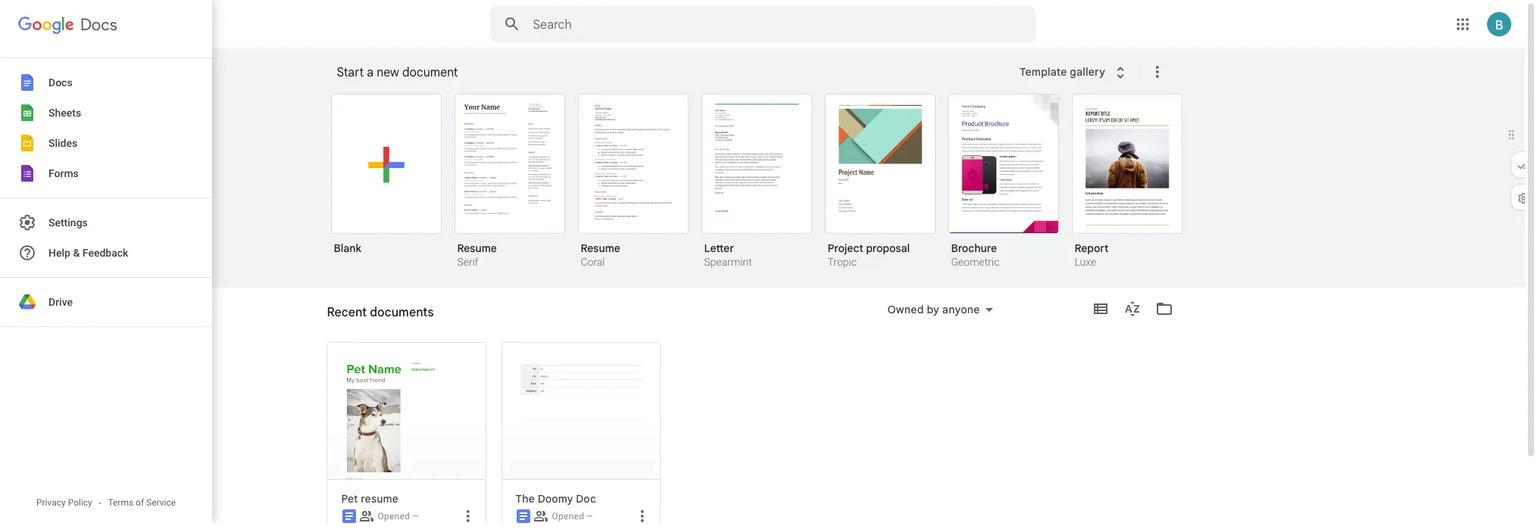 Task type: locate. For each thing, give the bounding box(es) containing it.
opened —
[[378, 512, 419, 522], [552, 512, 593, 522]]

2 opened from the left
[[552, 512, 585, 522]]

brochure geometric
[[951, 242, 1000, 268]]

blank option
[[331, 94, 441, 266]]

opened down 'the doomy doc'
[[552, 512, 585, 522]]

1 opened from the left
[[378, 512, 410, 522]]

owned
[[888, 303, 924, 317]]

recent inside heading
[[327, 305, 367, 321]]

1 opened — from the left
[[378, 512, 419, 522]]

1 horizontal spatial opened
[[552, 512, 585, 522]]

pet resume google docs element
[[341, 493, 479, 506]]

brochure option
[[948, 94, 1059, 271]]

pet resume
[[341, 493, 399, 506]]

opened inside 'pet resume' option
[[378, 512, 410, 522]]

pet resume option
[[323, 343, 486, 524]]

recent
[[327, 305, 367, 321], [327, 311, 362, 325]]

pet
[[341, 493, 358, 506]]

opened — down the doomy doc google docs element
[[552, 512, 593, 522]]

— inside the doomy doc option
[[586, 512, 593, 522]]

1 — from the left
[[412, 512, 419, 522]]

2 resume option from the left
[[578, 94, 688, 271]]

2 opened — from the left
[[552, 512, 593, 522]]

1 horizontal spatial resume option
[[578, 94, 688, 271]]

settings
[[49, 217, 88, 229]]

report option
[[1072, 94, 1183, 271]]

recent documents
[[327, 305, 434, 321], [327, 311, 421, 325]]

— for pet resume
[[412, 512, 419, 522]]

the doomy doc google docs element
[[516, 493, 654, 506]]

documents inside "recent documents" heading
[[370, 305, 434, 321]]

·
[[99, 498, 101, 510]]

0 horizontal spatial —
[[412, 512, 419, 522]]

resume option
[[454, 94, 565, 271], [578, 94, 688, 271]]

slides
[[49, 137, 77, 149]]

— down pet resume google docs element
[[412, 512, 419, 522]]

0 horizontal spatial resume
[[457, 242, 497, 255]]

resume up coral
[[581, 242, 621, 255]]

opened for resume
[[378, 512, 410, 522]]

&
[[73, 247, 80, 259]]

0 horizontal spatial resume option
[[454, 94, 565, 271]]

0 horizontal spatial opened
[[378, 512, 410, 522]]

privacy
[[36, 498, 66, 508]]

help & feedback
[[49, 247, 128, 259]]

opened for doomy
[[552, 512, 585, 522]]

list box
[[331, 91, 1202, 289]]

0 horizontal spatial never opened by me element
[[412, 512, 419, 522]]

resume
[[457, 242, 497, 255], [581, 242, 621, 255]]

1 resume option from the left
[[454, 94, 565, 271]]

never opened by me element inside 'pet resume' option
[[412, 512, 419, 522]]

never opened by me element for the doomy doc
[[586, 512, 593, 522]]

opened
[[378, 512, 410, 522], [552, 512, 585, 522]]

template gallery button
[[1010, 58, 1140, 86]]

1 never opened by me element from the left
[[412, 512, 419, 522]]

resume up serif
[[457, 242, 497, 255]]

terms of service link
[[104, 498, 180, 510]]

never opened by me element
[[412, 512, 419, 522], [586, 512, 593, 522]]

policy
[[68, 498, 92, 508]]

report luxe
[[1075, 242, 1109, 268]]

—
[[412, 512, 419, 522], [586, 512, 593, 522]]

template gallery
[[1020, 65, 1106, 79]]

sheets
[[49, 107, 81, 119]]

service
[[146, 498, 176, 508]]

— inside 'pet resume' option
[[412, 512, 419, 522]]

opened — inside 'pet resume' option
[[378, 512, 419, 522]]

0 horizontal spatial opened —
[[378, 512, 419, 522]]

letter
[[704, 242, 734, 255]]

1 horizontal spatial —
[[586, 512, 593, 522]]

2 never opened by me element from the left
[[586, 512, 593, 522]]

— for the doomy doc
[[586, 512, 593, 522]]

resume for resume serif
[[457, 242, 497, 255]]

— down doc
[[586, 512, 593, 522]]

start a new document heading
[[337, 49, 1010, 97]]

a
[[367, 65, 374, 80]]

opened — down pet resume google docs element
[[378, 512, 419, 522]]

2 — from the left
[[586, 512, 593, 522]]

opened — inside the doomy doc option
[[552, 512, 593, 522]]

Search bar text field
[[533, 17, 998, 33]]

coral
[[581, 256, 605, 268]]

never opened by me element down pet resume google docs element
[[412, 512, 419, 522]]

resume serif
[[457, 242, 497, 268]]

documents
[[370, 305, 434, 321], [365, 311, 421, 325]]

docs
[[80, 14, 117, 34], [85, 14, 122, 34], [49, 77, 73, 89]]

opened inside the doomy doc option
[[552, 512, 585, 522]]

recent documents heading
[[327, 288, 434, 336]]

docs link
[[18, 0, 117, 186], [49, 9, 122, 42]]

1 horizontal spatial resume
[[581, 242, 621, 255]]

doc
[[576, 493, 596, 506]]

2 recent documents from the top
[[327, 311, 421, 325]]

letter spearmint
[[704, 242, 752, 268]]

2 resume from the left
[[581, 242, 621, 255]]

opened — for resume
[[378, 512, 419, 522]]

1 horizontal spatial opened —
[[552, 512, 593, 522]]

proposal
[[866, 242, 910, 255]]

1 horizontal spatial never opened by me element
[[586, 512, 593, 522]]

blank
[[334, 242, 361, 255]]

None search field
[[490, 6, 1036, 42]]

opened down resume
[[378, 512, 410, 522]]

project proposal option
[[825, 94, 936, 271]]

1 resume from the left
[[457, 242, 497, 255]]

by
[[927, 303, 940, 317]]

the doomy doc
[[516, 493, 596, 506]]

never opened by me element down doc
[[586, 512, 593, 522]]

1 recent from the top
[[327, 305, 367, 321]]



Task type: vqa. For each thing, say whether or not it's contained in the screenshot.


Task type: describe. For each thing, give the bounding box(es) containing it.
the
[[516, 493, 535, 506]]

owned by anyone button
[[878, 301, 1003, 319]]

list box containing blank
[[331, 91, 1202, 289]]

serif
[[457, 256, 479, 268]]

terms
[[108, 498, 133, 508]]

spearmint
[[704, 256, 752, 268]]

search image
[[497, 9, 527, 39]]

never opened by me element for pet resume
[[412, 512, 419, 522]]

docs menu
[[0, 0, 212, 524]]

feedback
[[82, 247, 128, 259]]

the doomy doc option
[[498, 343, 660, 524]]

2 recent from the top
[[327, 311, 362, 325]]

project proposal tropic
[[828, 242, 910, 268]]

privacy policy · terms of service
[[36, 498, 176, 510]]

doomy
[[538, 493, 573, 506]]

geometric
[[951, 256, 1000, 268]]

luxe
[[1075, 256, 1097, 268]]

owned by anyone
[[888, 303, 980, 317]]

brochure
[[951, 242, 997, 255]]

help
[[49, 247, 70, 259]]

report
[[1075, 242, 1109, 255]]

document
[[402, 65, 458, 80]]

more actions. image
[[1146, 63, 1167, 81]]

recent documents list box
[[323, 343, 1198, 524]]

anyone
[[943, 303, 980, 317]]

letter option
[[701, 94, 812, 271]]

privacy policy link
[[33, 498, 96, 510]]

of
[[136, 498, 144, 508]]

1 recent documents from the top
[[327, 305, 434, 321]]

drive
[[49, 296, 73, 308]]

start
[[337, 65, 364, 80]]

forms
[[49, 167, 79, 180]]

gallery
[[1070, 65, 1106, 79]]

template
[[1020, 65, 1067, 79]]

tropic
[[828, 256, 857, 268]]

resume coral
[[581, 242, 621, 268]]

start a new document
[[337, 65, 458, 80]]

project
[[828, 242, 864, 255]]

resume for resume coral
[[581, 242, 621, 255]]

opened — for doomy
[[552, 512, 593, 522]]

new
[[377, 65, 399, 80]]

resume
[[361, 493, 399, 506]]



